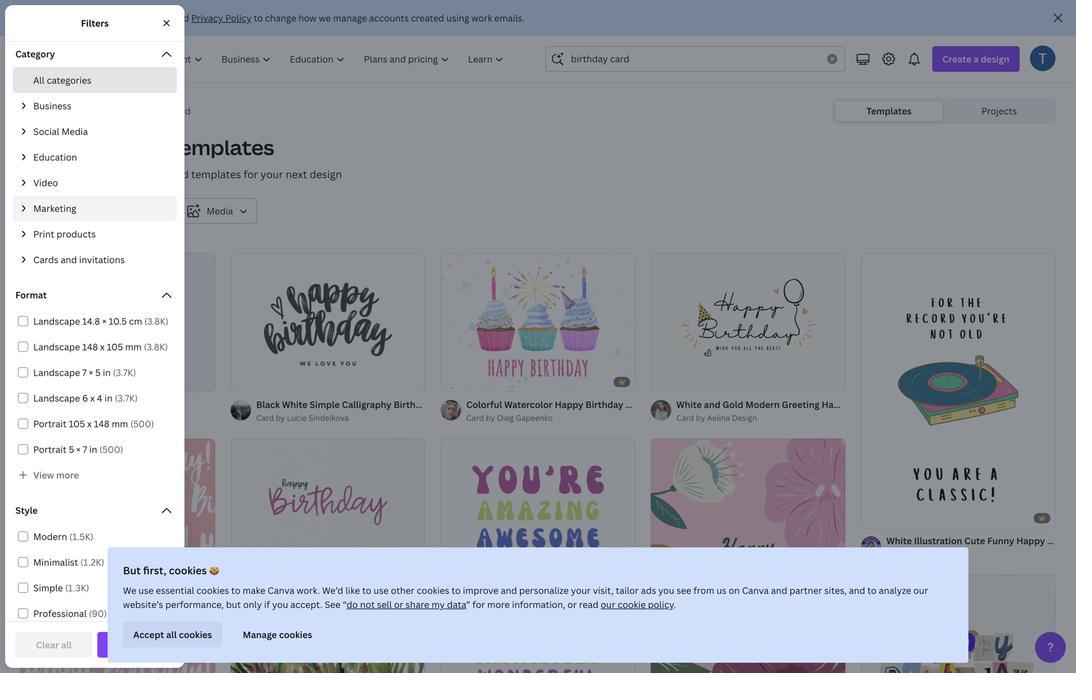 Task type: vqa. For each thing, say whether or not it's contained in the screenshot.


Task type: locate. For each thing, give the bounding box(es) containing it.
0 horizontal spatial happy
[[555, 398, 584, 410]]

cookies down 🍪
[[197, 584, 229, 597]]

colorful watercolor happy birthday card card by oleg gapeenko
[[467, 398, 647, 423]]

0 horizontal spatial media
[[62, 125, 88, 138]]

× right 14.8
[[102, 315, 107, 327]]

(3.8k) right cm
[[144, 315, 169, 327]]

clear all
[[36, 639, 72, 651]]

1 horizontal spatial white
[[677, 398, 702, 410]]

landscape 6 x 4 in (3.7k)
[[33, 392, 138, 404]]

more right view at the bottom
[[56, 469, 79, 481]]

by left aelina
[[697, 412, 706, 423]]

(3.7k) right 4 in the bottom left of the page
[[115, 392, 138, 404]]

style
[[15, 504, 38, 516]]

1 vertical spatial your
[[571, 584, 591, 597]]

happy inside white and gold modern greeting happy birthday card card by aelina design
[[822, 398, 851, 410]]

simple inside black white simple calligraphy birthday card card by lucie sindelkova
[[310, 398, 340, 410]]

landscape for landscape 6 x 4 in
[[33, 392, 80, 404]]

by inside white and gold modern greeting happy birthday card card by aelina design
[[697, 412, 706, 423]]

0 vertical spatial simple
[[310, 398, 340, 410]]

simple down the minimalist
[[33, 582, 63, 594]]

1 vertical spatial filters
[[60, 205, 87, 217]]

landscape 7 × 5 in (3.7k)
[[33, 366, 136, 379]]

1 vertical spatial x
[[90, 392, 95, 404]]

for inside but first, cookies 🍪 dialog
[[473, 598, 486, 611]]

privacy
[[191, 12, 223, 24]]

1 horizontal spatial media
[[207, 205, 233, 217]]

all right clear
[[61, 639, 72, 651]]

in right 4 in the bottom left of the page
[[105, 392, 113, 404]]

0 horizontal spatial simple
[[33, 582, 63, 594]]

0 horizontal spatial templates
[[67, 105, 111, 117]]

social media
[[33, 125, 88, 138]]

1 vertical spatial mm
[[112, 418, 128, 430]]

1 horizontal spatial (500)
[[130, 418, 154, 430]]

1 horizontal spatial canva
[[743, 584, 769, 597]]

projects
[[982, 105, 1018, 117]]

2 vertical spatial x
[[87, 418, 92, 430]]

our cookie policy link
[[601, 598, 674, 611]]

0 vertical spatial mm
[[125, 341, 142, 353]]

card by aelina design link
[[677, 411, 846, 424]]

minimalist (1.2k)
[[33, 556, 104, 568]]

video button
[[13, 170, 177, 196]]

1 horizontal spatial or
[[568, 598, 577, 611]]

clear
[[36, 639, 59, 651]]

all inside button
[[46, 205, 58, 217]]

None search field
[[546, 46, 846, 72]]

cookies up my
[[417, 584, 450, 597]]

2 horizontal spatial our
[[914, 584, 929, 597]]

all filters
[[46, 205, 87, 217]]

0 horizontal spatial use
[[139, 584, 154, 597]]

white illustration cute funny happy birthda card by maria bouvier
[[887, 535, 1077, 559]]

and up aelina
[[705, 398, 721, 410]]

minimalist
[[33, 556, 78, 568]]

or
[[394, 598, 404, 611], [568, 598, 577, 611]]

2 horizontal spatial white
[[887, 535, 913, 547]]

x for 4
[[90, 392, 95, 404]]

0 vertical spatial media
[[62, 125, 88, 138]]

0 horizontal spatial 105
[[69, 418, 85, 430]]

5
[[95, 366, 101, 379], [69, 443, 74, 455]]

1 vertical spatial for
[[473, 598, 486, 611]]

0 vertical spatial (3.7k)
[[113, 366, 136, 379]]

1 vertical spatial all
[[46, 205, 58, 217]]

top level navigation element
[[113, 46, 515, 72]]

landscape 148 x 105 mm (3.8k)
[[33, 341, 168, 353]]

all up print
[[46, 205, 58, 217]]

happy right the 'greeting'
[[822, 398, 851, 410]]

1 vertical spatial more
[[488, 598, 510, 611]]

0 vertical spatial ×
[[102, 315, 107, 327]]

landscape up landscape 6 x 4 in (3.7k)
[[33, 366, 80, 379]]

10.5
[[109, 315, 127, 327]]

share
[[406, 598, 430, 611]]

for inside birthday card templates browse high quality birthday card templates for your next design
[[244, 167, 258, 181]]

0 horizontal spatial white
[[282, 398, 308, 410]]

to right 'policy'
[[254, 12, 263, 24]]

use up sell
[[374, 584, 389, 597]]

1 horizontal spatial you
[[659, 584, 675, 597]]

mm for portrait 105 x 148 mm
[[112, 418, 128, 430]]

× down portrait 105 x 148 mm (500)
[[76, 443, 81, 455]]

1 vertical spatial modern
[[33, 530, 67, 543]]

2 vertical spatial in
[[89, 443, 97, 455]]

filters inside button
[[60, 205, 87, 217]]

manage
[[243, 629, 277, 641]]

in down landscape 148 x 105 mm (3.8k)
[[103, 366, 111, 379]]

by down colorful
[[486, 412, 496, 423]]

1 horizontal spatial for
[[473, 598, 486, 611]]

1 horizontal spatial templates
[[867, 105, 912, 117]]

all filters button
[[21, 198, 98, 224]]

mm down create a blank birthday card
[[125, 341, 142, 353]]

cookies down accept.
[[279, 629, 312, 641]]

(1.3k)
[[65, 582, 89, 594]]

1 horizontal spatial all
[[46, 205, 58, 217]]

0 vertical spatial your
[[261, 167, 283, 181]]

portrait
[[33, 418, 67, 430], [33, 443, 67, 455]]

× for 10.5
[[102, 315, 107, 327]]

0 horizontal spatial or
[[394, 598, 404, 611]]

(500) up view more dropdown button
[[100, 443, 123, 455]]

high
[[60, 167, 81, 181]]

filters up category dropdown button
[[81, 17, 109, 29]]

use up website's
[[139, 584, 154, 597]]

1 horizontal spatial modern
[[746, 398, 780, 410]]

portrait up portrait 5 × 7 in (500)
[[33, 418, 67, 430]]

but
[[123, 563, 141, 577]]

white colorful minimal greeting card portrait image
[[441, 439, 636, 673]]

greeting
[[783, 398, 820, 410]]

7 down portrait 105 x 148 mm (500)
[[83, 443, 87, 455]]

canva right the on
[[743, 584, 769, 597]]

white inside white illustration cute funny happy birthda card by maria bouvier
[[887, 535, 913, 547]]

to
[[254, 12, 263, 24], [231, 584, 241, 597], [363, 584, 372, 597], [452, 584, 461, 597], [868, 584, 877, 597]]

all for accept
[[166, 629, 177, 641]]

you
[[659, 584, 675, 597], [272, 598, 288, 611]]

and right cards
[[61, 254, 77, 266]]

5 up view more
[[69, 443, 74, 455]]

1 vertical spatial our
[[914, 584, 929, 597]]

for left next
[[244, 167, 258, 181]]

1 horizontal spatial ×
[[89, 366, 93, 379]]

(3.8k) down create a blank birthday card
[[144, 341, 168, 353]]

your
[[261, 167, 283, 181], [571, 584, 591, 597]]

1 vertical spatial (3.8k)
[[144, 341, 168, 353]]

2 or from the left
[[568, 598, 577, 611]]

accounts
[[369, 12, 409, 24]]

x for 105
[[100, 341, 105, 353]]

cards and invitations
[[33, 254, 125, 266]]

148 down 4 in the bottom left of the page
[[94, 418, 110, 430]]

if
[[264, 598, 270, 611]]

0 vertical spatial portrait
[[33, 418, 67, 430]]

portrait for portrait 5 × 7 in (500)
[[33, 443, 67, 455]]

view more
[[33, 469, 79, 481]]

by left 'maria'
[[907, 549, 916, 559]]

templates down card
[[170, 133, 274, 161]]

in
[[103, 366, 111, 379], [105, 392, 113, 404], [89, 443, 97, 455]]

our right analyze
[[914, 584, 929, 597]]

in down portrait 105 x 148 mm (500)
[[89, 443, 97, 455]]

"
[[343, 598, 347, 611]]

7 up 6
[[82, 366, 87, 379]]

1 portrait from the top
[[33, 418, 67, 430]]

1 templates from the left
[[67, 105, 111, 117]]

0 vertical spatial more
[[56, 469, 79, 481]]

0 horizontal spatial ×
[[76, 443, 81, 455]]

white illustration cute funny happy birthda link
[[887, 534, 1077, 548]]

0 vertical spatial x
[[100, 341, 105, 353]]

x left 4 in the bottom left of the page
[[90, 392, 95, 404]]

1 landscape from the top
[[33, 315, 80, 327]]

2 landscape from the top
[[33, 341, 80, 353]]

home link
[[21, 104, 46, 118]]

your inside we use essential cookies to make canva work. we'd like to use other cookies to improve and personalize your visit, tailor ads you see from us on canva and partner sites, and to analyze our website's performance, but only if you accept. see "
[[571, 584, 591, 597]]

0 horizontal spatial all
[[33, 74, 45, 86]]

5 up 4 in the bottom left of the page
[[95, 366, 101, 379]]

× for 5
[[89, 366, 93, 379]]

modern up card by aelina design link at right bottom
[[746, 398, 780, 410]]

1 vertical spatial you
[[272, 598, 288, 611]]

and inside dropdown button
[[61, 254, 77, 266]]

4 landscape from the top
[[33, 392, 80, 404]]

performance,
[[166, 598, 224, 611]]

0 vertical spatial (500)
[[130, 418, 154, 430]]

1 vertical spatial (3.7k)
[[115, 392, 138, 404]]

list
[[13, 67, 177, 272]]

105
[[107, 341, 123, 353], [69, 418, 85, 430]]

social media button
[[13, 119, 177, 144]]

white
[[282, 398, 308, 410], [677, 398, 702, 410], [887, 535, 913, 547]]

apply button
[[97, 632, 174, 658]]

1 vertical spatial in
[[105, 392, 113, 404]]

white up lucie at the left bottom of the page
[[282, 398, 308, 410]]

by inside black white simple calligraphy birthday card card by lucie sindelkova
[[276, 412, 285, 423]]

by inside white illustration cute funny happy birthda card by maria bouvier
[[907, 549, 916, 559]]

0 horizontal spatial for
[[244, 167, 258, 181]]

filters up products
[[60, 205, 87, 217]]

format
[[15, 289, 47, 301]]

0 vertical spatial for
[[244, 167, 258, 181]]

1 horizontal spatial simple
[[310, 398, 340, 410]]

education
[[33, 151, 77, 163]]

x
[[100, 341, 105, 353], [90, 392, 95, 404], [87, 418, 92, 430]]

0 horizontal spatial your
[[261, 167, 283, 181]]

(3.7k) for landscape 7 × 5 in (3.7k)
[[113, 366, 136, 379]]

1 vertical spatial portrait
[[33, 443, 67, 455]]

modern
[[746, 398, 780, 410], [33, 530, 67, 543]]

x down landscape 6 x 4 in (3.7k)
[[87, 418, 92, 430]]

oleg
[[497, 412, 514, 423]]

do not sell or share my data link
[[347, 598, 467, 611]]

templates down "all filters"
[[44, 230, 88, 242]]

(3.8k)
[[144, 315, 169, 327], [144, 341, 168, 353]]

all down the category
[[33, 74, 45, 86]]

white inside black white simple calligraphy birthday card card by lucie sindelkova
[[282, 398, 308, 410]]

or right sell
[[394, 598, 404, 611]]

(3.7k) down landscape 148 x 105 mm (3.8k)
[[113, 366, 136, 379]]

filters
[[81, 17, 109, 29], [60, 205, 87, 217]]

0 horizontal spatial (500)
[[100, 443, 123, 455]]

landscape left a
[[33, 315, 80, 327]]

browse
[[21, 167, 57, 181]]

(3.7k)
[[113, 366, 136, 379], [115, 392, 138, 404]]

0 vertical spatial 105
[[107, 341, 123, 353]]

14.8
[[82, 315, 100, 327]]

more down improve at the bottom left
[[488, 598, 510, 611]]

x down blank
[[100, 341, 105, 353]]

all for all categories
[[33, 74, 45, 86]]

0 vertical spatial modern
[[746, 398, 780, 410]]

(500) down landscape 6 x 4 in (3.7k)
[[130, 418, 154, 430]]

you right if
[[272, 598, 288, 611]]

1 use from the left
[[139, 584, 154, 597]]

colorful
[[467, 398, 503, 410]]

white inside white and gold modern greeting happy birthday card card by aelina design
[[677, 398, 702, 410]]

1 horizontal spatial our
[[601, 598, 616, 611]]

by
[[276, 412, 285, 423], [486, 412, 496, 423], [697, 412, 706, 423], [907, 549, 916, 559]]

105 up portrait 5 × 7 in (500)
[[69, 418, 85, 430]]

education button
[[13, 144, 177, 170]]

0 vertical spatial our
[[98, 12, 113, 24]]

professional
[[33, 607, 87, 620]]

your left next
[[261, 167, 283, 181]]

mm down landscape 6 x 4 in (3.7k)
[[112, 418, 128, 430]]

video
[[33, 177, 58, 189]]

and inside white and gold modern greeting happy birthday card card by aelina design
[[705, 398, 721, 410]]

mm
[[125, 341, 142, 353], [112, 418, 128, 430]]

0 vertical spatial templates
[[170, 133, 274, 161]]

calligraphy
[[342, 398, 392, 410]]

(3.7k) for landscape 6 x 4 in (3.7k)
[[115, 392, 138, 404]]

1 vertical spatial (500)
[[100, 443, 123, 455]]

our left terms
[[98, 12, 113, 24]]

× up landscape 6 x 4 in (3.7k)
[[89, 366, 93, 379]]

cm
[[129, 315, 142, 327]]

clear all button
[[15, 632, 92, 658]]

(500) for portrait 105 x 148 mm (500)
[[130, 418, 154, 430]]

1 horizontal spatial more
[[488, 598, 510, 611]]

0 horizontal spatial canva
[[268, 584, 295, 597]]

all right accept on the left bottom of page
[[166, 629, 177, 641]]

2 horizontal spatial ×
[[102, 315, 107, 327]]

landscape for landscape 7 × 5 in
[[33, 366, 80, 379]]

2 vertical spatial ×
[[76, 443, 81, 455]]

happy right funny
[[1017, 535, 1046, 547]]

white for white illustration cute funny happy birthda
[[887, 535, 913, 547]]

1 vertical spatial 148
[[94, 418, 110, 430]]

our inside we use essential cookies to make canva work. we'd like to use other cookies to improve and personalize your visit, tailor ads you see from us on canva and partner sites, and to analyze our website's performance, but only if you accept. see "
[[914, 584, 929, 597]]

templates
[[170, 133, 274, 161], [191, 167, 241, 181], [44, 230, 88, 242]]

2 portrait from the top
[[33, 443, 67, 455]]

for right "
[[473, 598, 486, 611]]

all inside but first, cookies 🍪 dialog
[[166, 629, 177, 641]]

modern up the minimalist
[[33, 530, 67, 543]]

illustration
[[915, 535, 963, 547]]

us
[[717, 584, 727, 597]]

happy up 'card by oleg gapeenko' link
[[555, 398, 584, 410]]

mm for landscape 148 x 105 mm
[[125, 341, 142, 353]]

0 horizontal spatial all
[[61, 639, 72, 651]]

simple up sindelkova
[[310, 398, 340, 410]]

landscape left 6
[[33, 392, 80, 404]]

cookies down the performance,
[[179, 629, 212, 641]]

landscape
[[33, 315, 80, 327], [33, 341, 80, 353], [33, 366, 80, 379], [33, 392, 80, 404]]

birthday card templates browse high quality birthday card templates for your next design
[[21, 133, 342, 181]]

0 horizontal spatial you
[[272, 598, 288, 611]]

2 canva from the left
[[743, 584, 769, 597]]

landscape down create on the left
[[33, 341, 80, 353]]

sindelkova
[[309, 412, 349, 423]]

you up policy
[[659, 584, 675, 597]]

pink grey playful happy birthday card image
[[21, 439, 215, 673]]

white left gold
[[677, 398, 702, 410]]

1 horizontal spatial your
[[571, 584, 591, 597]]

🍪
[[209, 563, 220, 577]]

all inside button
[[33, 74, 45, 86]]

1 vertical spatial media
[[207, 205, 233, 217]]

1 horizontal spatial happy
[[822, 398, 851, 410]]

0 vertical spatial 5
[[95, 366, 101, 379]]

created
[[411, 12, 445, 24]]

0 vertical spatial (3.8k)
[[144, 315, 169, 327]]

(3.8k) for landscape 14.8 × 10.5 cm (3.8k)
[[144, 315, 169, 327]]

3 landscape from the top
[[33, 366, 80, 379]]

portrait up view more
[[33, 443, 67, 455]]

1 horizontal spatial all
[[166, 629, 177, 641]]

0 horizontal spatial 5
[[69, 443, 74, 455]]

or left 'read'
[[568, 598, 577, 611]]

by left lucie at the left bottom of the page
[[276, 412, 285, 423]]

work
[[472, 12, 493, 24]]

happy inside white illustration cute funny happy birthda card by maria bouvier
[[1017, 535, 1046, 547]]

white illustration cute funny happy birthday card image
[[862, 253, 1056, 528]]

card by maria bouvier link
[[887, 548, 1056, 561]]

media
[[62, 125, 88, 138], [207, 205, 233, 217]]

white left the "illustration"
[[887, 535, 913, 547]]

tailor
[[616, 584, 639, 597]]

1 horizontal spatial use
[[374, 584, 389, 597]]

1 vertical spatial ×
[[89, 366, 93, 379]]

0 horizontal spatial more
[[56, 469, 79, 481]]

2 vertical spatial templates
[[44, 230, 88, 242]]

canva up if
[[268, 584, 295, 597]]

148 down a
[[82, 341, 98, 353]]

1 vertical spatial 5
[[69, 443, 74, 455]]

our down visit,
[[601, 598, 616, 611]]

templates up media button
[[191, 167, 241, 181]]

and right sites,
[[850, 584, 866, 597]]

your up 'read'
[[571, 584, 591, 597]]

0 vertical spatial in
[[103, 366, 111, 379]]

all for all filters
[[46, 205, 58, 217]]

105 down create a blank birthday card
[[107, 341, 123, 353]]

0 vertical spatial all
[[33, 74, 45, 86]]

2 horizontal spatial happy
[[1017, 535, 1046, 547]]



Task type: describe. For each thing, give the bounding box(es) containing it.
personalize
[[520, 584, 569, 597]]

partner
[[790, 584, 823, 597]]

white and gold modern greeting happy birthday card card by aelina design
[[677, 398, 914, 423]]

in for portrait 5 × 7 in
[[89, 443, 97, 455]]

in for landscape 7 × 5 in
[[103, 366, 111, 379]]

we've updated our terms of use and privacy policy to change how we manage accounts created using work emails.
[[31, 12, 525, 24]]

make
[[243, 584, 266, 597]]

updated
[[59, 12, 96, 24]]

using
[[447, 12, 470, 24]]

card inside white illustration cute funny happy birthda card by maria bouvier
[[887, 549, 905, 559]]

but first, cookies 🍪
[[123, 563, 220, 577]]

birthday inside black white simple calligraphy birthday card card by lucie sindelkova
[[394, 398, 432, 410]]

business button
[[13, 93, 177, 119]]

media inside button
[[207, 205, 233, 217]]

first,
[[143, 563, 167, 577]]

maria
[[918, 549, 939, 559]]

from
[[694, 584, 715, 597]]

1 vertical spatial 7
[[83, 443, 87, 455]]

work.
[[297, 584, 320, 597]]

other
[[391, 584, 415, 597]]

next
[[286, 167, 307, 181]]

view more button
[[13, 462, 177, 488]]

more inside but first, cookies 🍪 dialog
[[488, 598, 510, 611]]

landscape for landscape 14.8 × 10.5 cm
[[33, 315, 80, 327]]

birthday card
[[132, 105, 191, 117]]

modern inside white and gold modern greeting happy birthday card card by aelina design
[[746, 398, 780, 410]]

1 or from the left
[[394, 598, 404, 611]]

home
[[21, 105, 46, 117]]

to left analyze
[[868, 584, 877, 597]]

4
[[97, 392, 102, 404]]

to up but
[[231, 584, 241, 597]]

categories
[[47, 74, 92, 86]]

card
[[171, 105, 191, 117]]

category button
[[8, 42, 182, 67]]

0 horizontal spatial our
[[98, 12, 113, 24]]

and up do not sell or share my data " for more information, or read our cookie policy . at the bottom of the page
[[501, 584, 517, 597]]

2 use from the left
[[374, 584, 389, 597]]

policy
[[649, 598, 674, 611]]

white and gold modern greeting happy birthday card image
[[651, 253, 846, 392]]

birthday inside colorful watercolor happy birthday card card by oleg gapeenko
[[586, 398, 624, 410]]

black white simple calligraphy birthday card image
[[231, 253, 426, 392]]

products
[[57, 228, 96, 240]]

1 vertical spatial simple
[[33, 582, 63, 594]]

gapeenko
[[516, 412, 553, 423]]

happy inside colorful watercolor happy birthday card card by oleg gapeenko
[[555, 398, 584, 410]]

0 vertical spatial filters
[[81, 17, 109, 29]]

modern (1.5k)
[[33, 530, 94, 543]]

all categories button
[[13, 67, 177, 93]]

your inside birthday card templates browse high quality birthday card templates for your next design
[[261, 167, 283, 181]]

all for clear
[[61, 639, 72, 651]]

more inside dropdown button
[[56, 469, 79, 481]]

(90)
[[89, 607, 107, 620]]

print products
[[33, 228, 96, 240]]

accept.
[[291, 598, 323, 611]]

we use essential cookies to make canva work. we'd like to use other cookies to improve and personalize your visit, tailor ads you see from us on canva and partner sites, and to analyze our website's performance, but only if you accept. see "
[[123, 584, 929, 611]]

1 horizontal spatial 105
[[107, 341, 123, 353]]

we've
[[31, 12, 57, 24]]

portrait 5 × 7 in (500)
[[33, 443, 123, 455]]

data
[[447, 598, 467, 611]]

1 vertical spatial templates
[[191, 167, 241, 181]]

accept all cookies
[[133, 629, 212, 641]]

we'd
[[322, 584, 344, 597]]

1 vertical spatial 105
[[69, 418, 85, 430]]

1 canva from the left
[[268, 584, 295, 597]]

change
[[265, 12, 297, 24]]

bouvier
[[941, 549, 969, 559]]

like
[[346, 584, 360, 597]]

white for white and gold modern greeting happy birthday card
[[677, 398, 702, 410]]

and right use
[[173, 12, 189, 24]]

portrait 105 x 148 mm (500)
[[33, 418, 154, 430]]

birthda
[[1048, 535, 1077, 547]]

2 vertical spatial our
[[601, 598, 616, 611]]

× for 7
[[76, 443, 81, 455]]

style button
[[8, 498, 182, 524]]

design
[[733, 412, 758, 423]]

"
[[467, 598, 471, 611]]

policy
[[226, 12, 252, 24]]

cream scrapbook happy birthday card image
[[862, 575, 1056, 673]]

to right like on the bottom
[[363, 584, 372, 597]]

black white simple calligraphy birthday card card by lucie sindelkova
[[256, 398, 455, 423]]

black white simple calligraphy birthday card link
[[256, 397, 455, 411]]

accept
[[133, 629, 164, 641]]

business
[[33, 100, 72, 112]]

quality
[[83, 167, 118, 181]]

marketing button
[[13, 196, 177, 221]]

terms
[[115, 12, 141, 24]]

invitations
[[79, 254, 125, 266]]

gold
[[723, 398, 744, 410]]

create
[[56, 326, 85, 338]]

view
[[33, 469, 54, 481]]

1 horizontal spatial 5
[[95, 366, 101, 379]]

manage cookies button
[[233, 622, 323, 647]]

we
[[319, 12, 331, 24]]

all categories
[[33, 74, 92, 86]]

only
[[243, 598, 262, 611]]

my
[[432, 598, 445, 611]]

0 vertical spatial 7
[[82, 366, 87, 379]]

list containing all categories
[[13, 67, 177, 272]]

and left "partner"
[[772, 584, 788, 597]]

landscape for landscape 148 x 105 mm
[[33, 341, 80, 353]]

in for landscape 6 x 4 in
[[105, 392, 113, 404]]

white watercolor floral happy birthday card image
[[231, 439, 426, 673]]

but first, cookies 🍪 dialog
[[108, 547, 969, 663]]

pink flower illustrated happy birthday card image
[[651, 438, 846, 673]]

visit,
[[593, 584, 614, 597]]

to up data
[[452, 584, 461, 597]]

(3.8k) for landscape 148 x 105 mm (3.8k)
[[144, 341, 168, 353]]

see
[[677, 584, 692, 597]]

terms of use link
[[115, 12, 171, 24]]

media button
[[178, 198, 257, 224]]

4,727
[[21, 230, 42, 242]]

x for 148
[[87, 418, 92, 430]]

do not sell or share my data " for more information, or read our cookie policy .
[[347, 598, 677, 611]]

cookies up essential
[[169, 563, 207, 577]]

cards
[[33, 254, 58, 266]]

sell
[[377, 598, 392, 611]]

sites,
[[825, 584, 847, 597]]

by inside colorful watercolor happy birthday card card by oleg gapeenko
[[486, 412, 496, 423]]

privacy policy link
[[191, 12, 252, 24]]

use
[[154, 12, 171, 24]]

ads
[[641, 584, 657, 597]]

format button
[[8, 283, 182, 308]]

accept all cookies button
[[123, 622, 222, 647]]

0 horizontal spatial modern
[[33, 530, 67, 543]]

(500) for portrait 5 × 7 in (500)
[[100, 443, 123, 455]]

design
[[310, 167, 342, 181]]

2 templates from the left
[[867, 105, 912, 117]]

create a blank birthday card element
[[21, 253, 215, 392]]

manage
[[333, 12, 367, 24]]

print products button
[[13, 221, 177, 247]]

card by lucie sindelkova link
[[256, 411, 426, 424]]

do
[[347, 598, 358, 611]]

aelina
[[708, 412, 731, 423]]

marketing
[[33, 202, 76, 214]]

print
[[33, 228, 54, 240]]

birthday inside white and gold modern greeting happy birthday card card by aelina design
[[853, 398, 891, 410]]

projects link
[[946, 101, 1054, 121]]

colorful watercolor happy birthday card image
[[441, 253, 636, 392]]

but
[[226, 598, 241, 611]]

how
[[299, 12, 317, 24]]

media inside dropdown button
[[62, 125, 88, 138]]

0 vertical spatial 148
[[82, 341, 98, 353]]

colorful watercolor happy birthday card link
[[467, 397, 647, 411]]

portrait for portrait 105 x 148 mm (500)
[[33, 418, 67, 430]]

0 vertical spatial you
[[659, 584, 675, 597]]



